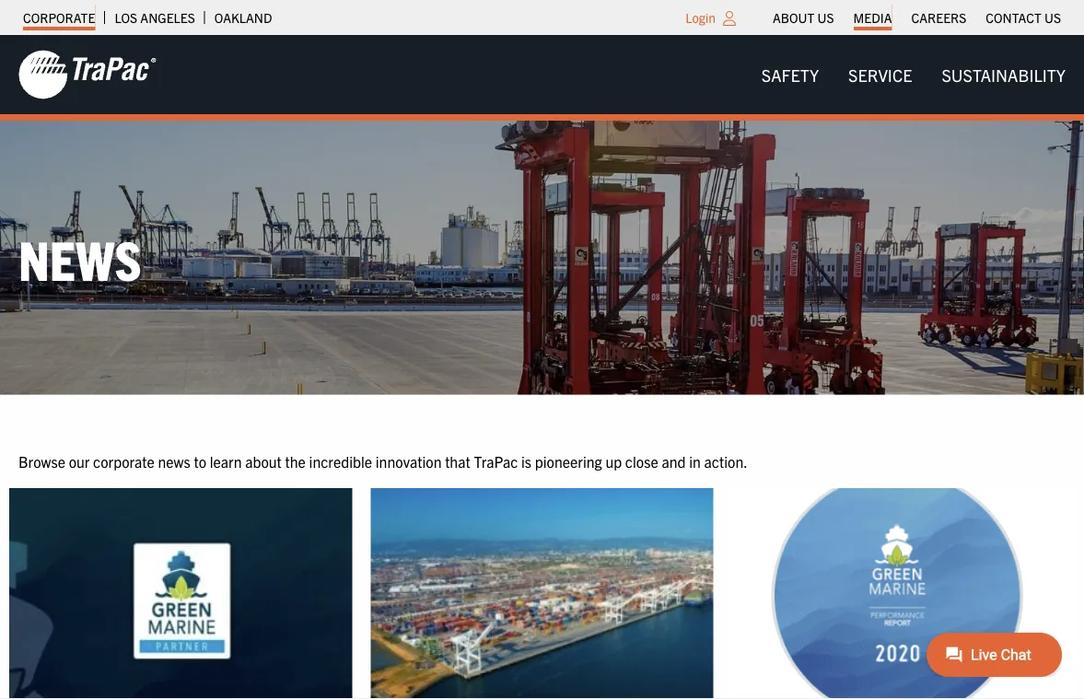 Task type: describe. For each thing, give the bounding box(es) containing it.
media
[[854, 9, 892, 26]]

us for about us
[[818, 9, 834, 26]]

service link
[[834, 56, 927, 93]]

browse
[[18, 452, 65, 471]]

browse our corporate news to learn about the incredible innovation that trapac is pioneering up close and in action.
[[18, 452, 748, 471]]

about
[[773, 9, 815, 26]]

sustainability
[[942, 64, 1066, 85]]

oakland
[[215, 9, 272, 26]]

contact
[[986, 9, 1042, 26]]

us for contact us
[[1045, 9, 1061, 26]]

los angeles link
[[115, 5, 195, 30]]

browse our corporate news to learn about the incredible innovation that trapac is pioneering up close and in action. main content
[[0, 450, 1085, 699]]

news
[[18, 224, 141, 291]]

about us
[[773, 9, 834, 26]]

that
[[445, 452, 471, 471]]

careers
[[912, 9, 967, 26]]

careers link
[[912, 5, 967, 30]]

safety link
[[747, 56, 834, 93]]

los
[[115, 9, 137, 26]]

trapac
[[474, 452, 518, 471]]

contact us link
[[986, 5, 1061, 30]]

contact us
[[986, 9, 1061, 26]]

corporate
[[93, 452, 155, 471]]

menu bar containing safety
[[747, 56, 1081, 93]]

innovation
[[376, 452, 442, 471]]

is
[[522, 452, 532, 471]]

the
[[285, 452, 306, 471]]

login link
[[686, 9, 716, 26]]

service
[[849, 64, 913, 85]]

pioneering
[[535, 452, 602, 471]]

corporate image
[[18, 49, 157, 100]]

about us link
[[773, 5, 834, 30]]

media link
[[854, 5, 892, 30]]

incredible
[[309, 452, 372, 471]]

in
[[689, 452, 701, 471]]



Task type: locate. For each thing, give the bounding box(es) containing it.
login
[[686, 9, 716, 26]]

news
[[158, 452, 191, 471]]

0 vertical spatial menu bar
[[763, 5, 1071, 30]]

close
[[626, 452, 659, 471]]

us
[[818, 9, 834, 26], [1045, 9, 1061, 26]]

sustainability link
[[927, 56, 1081, 93]]

oakland link
[[215, 5, 272, 30]]

1 vertical spatial menu bar
[[747, 56, 1081, 93]]

2 us from the left
[[1045, 9, 1061, 26]]

corporate link
[[23, 5, 95, 30]]

menu bar
[[763, 5, 1071, 30], [747, 56, 1081, 93]]

safety
[[762, 64, 819, 85]]

menu bar containing about us
[[763, 5, 1071, 30]]

action.
[[704, 452, 748, 471]]

corporate
[[23, 9, 95, 26]]

and
[[662, 452, 686, 471]]

our
[[69, 452, 90, 471]]

us right contact
[[1045, 9, 1061, 26]]

1 horizontal spatial us
[[1045, 9, 1061, 26]]

about
[[245, 452, 282, 471]]

1 us from the left
[[818, 9, 834, 26]]

menu bar up service
[[763, 5, 1071, 30]]

0 horizontal spatial us
[[818, 9, 834, 26]]

menu bar down the careers
[[747, 56, 1081, 93]]

light image
[[723, 11, 736, 26]]

to
[[194, 452, 206, 471]]

up
[[606, 452, 622, 471]]

los angeles
[[115, 9, 195, 26]]

us right about
[[818, 9, 834, 26]]

angeles
[[140, 9, 195, 26]]

learn
[[210, 452, 242, 471]]



Task type: vqa. For each thing, say whether or not it's contained in the screenshot.
'Terminal'
no



